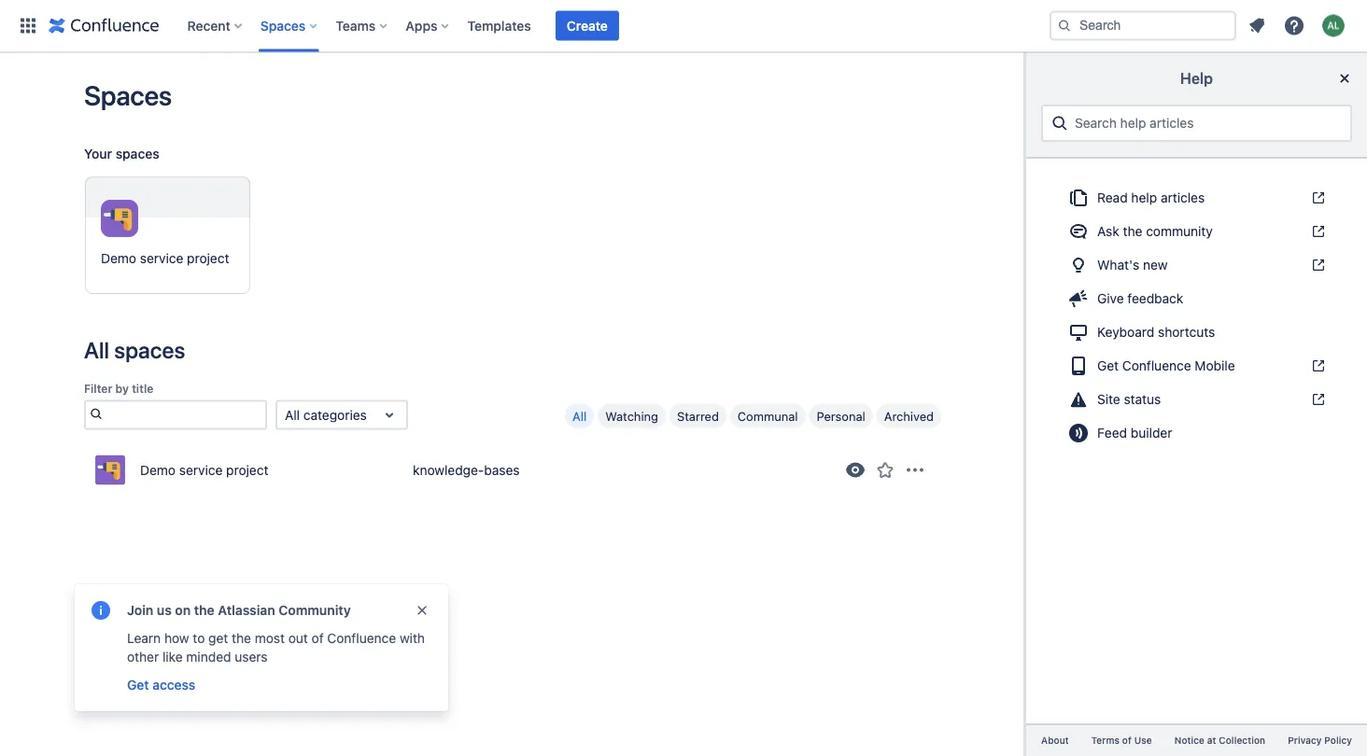 Task type: describe. For each thing, give the bounding box(es) containing it.
info image
[[90, 599, 112, 622]]

confluence inside learn how to get the most out of confluence with other like minded users
[[327, 631, 396, 646]]

communal
[[738, 409, 798, 423]]

get confluence mobile
[[1097, 358, 1235, 373]]

signal icon image
[[1067, 422, 1090, 444]]

out
[[288, 631, 308, 646]]

help
[[1180, 70, 1213, 87]]

status
[[1124, 392, 1161, 407]]

privacy policy link
[[1277, 733, 1363, 749]]

read help articles
[[1097, 190, 1205, 205]]

keyboard shortcuts
[[1097, 324, 1215, 340]]

of inside 'link'
[[1122, 735, 1132, 746]]

all for all spaces
[[84, 337, 109, 363]]

get access button
[[125, 674, 197, 697]]

create link
[[555, 11, 619, 41]]

recent
[[187, 18, 230, 33]]

get confluence mobile link
[[1056, 351, 1337, 381]]

about button
[[1030, 733, 1080, 749]]

feedback
[[1127, 291, 1183, 306]]

site status
[[1097, 392, 1161, 407]]

archived
[[884, 409, 934, 423]]

how
[[164, 631, 189, 646]]

demo inside your spaces region
[[101, 251, 136, 266]]

2 horizontal spatial the
[[1123, 224, 1142, 239]]

get
[[208, 631, 228, 646]]

all spaces
[[84, 337, 185, 363]]

your
[[84, 146, 112, 162]]

recent button
[[182, 11, 249, 41]]

create
[[567, 18, 608, 33]]

appswitcher icon image
[[17, 14, 39, 37]]

apps
[[406, 18, 437, 33]]

templates
[[467, 18, 531, 33]]

collection
[[1219, 735, 1265, 746]]

teams
[[336, 18, 376, 33]]

demo inside all spaces region
[[140, 462, 176, 477]]

your profile and preferences image
[[1322, 14, 1345, 37]]

communal button
[[730, 404, 805, 428]]

at
[[1207, 735, 1216, 746]]

knowledge-bases button
[[407, 460, 525, 480]]

screen icon image
[[1067, 321, 1090, 344]]

access
[[152, 677, 195, 693]]

the inside learn how to get the most out of confluence with other like minded users
[[232, 631, 251, 646]]

shortcut icon image for mobile
[[1307, 359, 1326, 373]]

all for all categories
[[285, 407, 300, 422]]

shortcuts
[[1158, 324, 1215, 340]]

read
[[1097, 190, 1128, 205]]

title
[[132, 382, 153, 395]]

mobile icon image
[[1067, 355, 1090, 377]]

builder
[[1131, 425, 1172, 441]]

site status link
[[1056, 385, 1337, 415]]

feed builder
[[1097, 425, 1172, 441]]

1 vertical spatial spaces
[[84, 79, 172, 111]]

what's
[[1097, 257, 1139, 273]]

new
[[1143, 257, 1168, 273]]

global element
[[11, 0, 1046, 52]]

filter
[[84, 382, 112, 395]]

teams button
[[330, 11, 394, 41]]

personal button
[[809, 404, 873, 428]]

notification icon image
[[1246, 14, 1268, 37]]

give
[[1097, 291, 1124, 306]]

shortcut icon image inside what's new link
[[1307, 258, 1326, 273]]

community
[[279, 603, 351, 618]]

notice at collection link
[[1163, 733, 1277, 749]]

about
[[1041, 735, 1069, 746]]

0 horizontal spatial the
[[194, 603, 215, 618]]

join
[[127, 603, 153, 618]]

learn how to get the most out of confluence with other like minded users
[[127, 631, 425, 665]]

get for get access
[[127, 677, 149, 693]]

site
[[1097, 392, 1120, 407]]

search image
[[86, 402, 106, 425]]

like
[[162, 649, 183, 665]]

unwatch image
[[844, 459, 867, 481]]

watching button
[[598, 404, 666, 428]]

terms of use link
[[1080, 733, 1163, 749]]

apps button
[[400, 11, 456, 41]]

privacy policy
[[1288, 735, 1352, 746]]

all button
[[565, 404, 594, 428]]

all spaces region
[[84, 334, 941, 494]]

what's new link
[[1056, 250, 1337, 280]]

Search field
[[1050, 11, 1236, 41]]

Filter by title field
[[106, 402, 265, 428]]

use
[[1134, 735, 1152, 746]]

spaces button
[[255, 11, 324, 41]]

starred
[[677, 409, 719, 423]]



Task type: locate. For each thing, give the bounding box(es) containing it.
Search help articles field
[[1069, 106, 1343, 140]]

demo service project inside your spaces region
[[101, 251, 229, 266]]

0 vertical spatial of
[[312, 631, 324, 646]]

more actions image
[[904, 459, 926, 481]]

dismiss image
[[415, 603, 430, 618]]

feed
[[1097, 425, 1127, 441]]

spaces for your spaces
[[116, 146, 159, 162]]

0 vertical spatial confluence
[[1122, 358, 1191, 373]]

users
[[235, 649, 268, 665]]

1 horizontal spatial confluence
[[1122, 358, 1191, 373]]

the right on
[[194, 603, 215, 618]]

on
[[175, 603, 191, 618]]

1 horizontal spatial all
[[285, 407, 300, 422]]

spaces right the recent popup button
[[260, 18, 306, 33]]

get for get confluence mobile
[[1097, 358, 1119, 373]]

ask the community link
[[1056, 217, 1337, 247]]

1 vertical spatial service
[[179, 462, 223, 477]]

shortcut icon image inside get confluence mobile link
[[1307, 359, 1326, 373]]

0 horizontal spatial all
[[84, 337, 109, 363]]

1 horizontal spatial spaces
[[260, 18, 306, 33]]

open image
[[378, 404, 401, 426]]

0 vertical spatial demo service project
[[101, 251, 229, 266]]

the
[[1123, 224, 1142, 239], [194, 603, 215, 618], [232, 631, 251, 646]]

community
[[1146, 224, 1213, 239]]

your spaces
[[84, 146, 159, 162]]

confluence
[[1122, 358, 1191, 373], [327, 631, 396, 646]]

us
[[157, 603, 172, 618]]

mobile
[[1195, 358, 1235, 373]]

the up users at the bottom left
[[232, 631, 251, 646]]

all left watching
[[572, 409, 587, 423]]

spaces right your
[[116, 146, 159, 162]]

give feedback
[[1097, 291, 1183, 306]]

1 vertical spatial confluence
[[327, 631, 396, 646]]

0 horizontal spatial demo
[[101, 251, 136, 266]]

all
[[84, 337, 109, 363], [285, 407, 300, 422], [572, 409, 587, 423]]

notice
[[1174, 735, 1204, 746]]

privacy
[[1288, 735, 1322, 746]]

articles
[[1161, 190, 1205, 205]]

banner containing recent
[[0, 0, 1367, 52]]

get down 'other'
[[127, 677, 149, 693]]

shortcut icon image
[[1307, 190, 1326, 205], [1307, 224, 1326, 239], [1307, 258, 1326, 273], [1307, 359, 1326, 373], [1307, 392, 1326, 407]]

1 horizontal spatial of
[[1122, 735, 1132, 746]]

shortcut icon image inside read help articles link
[[1307, 190, 1326, 205]]

the right ask on the top
[[1123, 224, 1142, 239]]

get
[[1097, 358, 1119, 373], [127, 677, 149, 693]]

of left use
[[1122, 735, 1132, 746]]

shortcut icon image for articles
[[1307, 190, 1326, 205]]

star this space image
[[874, 459, 896, 481]]

all categories
[[285, 407, 367, 422]]

project
[[187, 251, 229, 266], [226, 462, 269, 477]]

1 vertical spatial of
[[1122, 735, 1132, 746]]

spaces
[[260, 18, 306, 33], [84, 79, 172, 111]]

feedback icon image
[[1067, 288, 1090, 310]]

confluence image
[[49, 14, 159, 37], [49, 14, 159, 37]]

spaces for all spaces
[[114, 337, 185, 363]]

0 horizontal spatial confluence
[[327, 631, 396, 646]]

all inside the "all" button
[[572, 409, 587, 423]]

0 horizontal spatial get
[[127, 677, 149, 693]]

bases
[[484, 462, 520, 478]]

atlassian
[[218, 603, 275, 618]]

minded
[[186, 649, 231, 665]]

categories
[[303, 407, 367, 422]]

demo
[[101, 251, 136, 266], [140, 462, 176, 477]]

service inside your spaces region
[[140, 251, 183, 266]]

get right mobile icon
[[1097, 358, 1119, 373]]

of inside learn how to get the most out of confluence with other like minded users
[[312, 631, 324, 646]]

0 vertical spatial project
[[187, 251, 229, 266]]

keyboard shortcuts button
[[1056, 317, 1337, 347]]

demo service project
[[101, 251, 229, 266], [140, 462, 269, 477]]

confluence down keyboard shortcuts
[[1122, 358, 1191, 373]]

4 shortcut icon image from the top
[[1307, 359, 1326, 373]]

notice at collection
[[1174, 735, 1265, 746]]

1 vertical spatial the
[[194, 603, 215, 618]]

banner
[[0, 0, 1367, 52]]

close image
[[1333, 67, 1356, 90]]

confluence left with
[[327, 631, 396, 646]]

spaces inside popup button
[[260, 18, 306, 33]]

starred button
[[670, 404, 726, 428]]

0 vertical spatial demo
[[101, 251, 136, 266]]

join us on the atlassian community
[[127, 603, 351, 618]]

terms of use
[[1091, 735, 1152, 746]]

comment icon image
[[1067, 220, 1090, 243]]

by
[[115, 382, 129, 395]]

spaces up the your spaces
[[84, 79, 172, 111]]

warning icon image
[[1067, 388, 1090, 411]]

demo up 'all spaces'
[[101, 251, 136, 266]]

get access
[[127, 677, 195, 693]]

1 shortcut icon image from the top
[[1307, 190, 1326, 205]]

1 horizontal spatial demo
[[140, 462, 176, 477]]

2 vertical spatial the
[[232, 631, 251, 646]]

2 shortcut icon image from the top
[[1307, 224, 1326, 239]]

watching
[[605, 409, 658, 423]]

spaces up title
[[114, 337, 185, 363]]

filter by title
[[84, 382, 153, 395]]

1 horizontal spatial the
[[232, 631, 251, 646]]

project inside your spaces region
[[187, 251, 229, 266]]

2 horizontal spatial all
[[572, 409, 587, 423]]

1 vertical spatial get
[[127, 677, 149, 693]]

5 shortcut icon image from the top
[[1307, 392, 1326, 407]]

all up filter
[[84, 337, 109, 363]]

of
[[312, 631, 324, 646], [1122, 735, 1132, 746]]

shortcut icon image for community
[[1307, 224, 1326, 239]]

shortcut icon image inside site status link
[[1307, 392, 1326, 407]]

3 shortcut icon image from the top
[[1307, 258, 1326, 273]]

shortcut icon image inside ask the community link
[[1307, 224, 1326, 239]]

knowledge-
[[413, 462, 484, 478]]

to
[[193, 631, 205, 646]]

0 vertical spatial service
[[140, 251, 183, 266]]

0 vertical spatial spaces
[[116, 146, 159, 162]]

all left categories
[[285, 407, 300, 422]]

0 vertical spatial the
[[1123, 224, 1142, 239]]

most
[[255, 631, 285, 646]]

terms
[[1091, 735, 1120, 746]]

get inside button
[[127, 677, 149, 693]]

ask
[[1097, 224, 1119, 239]]

other
[[127, 649, 159, 665]]

spaces
[[116, 146, 159, 162], [114, 337, 185, 363]]

archived button
[[877, 404, 941, 428]]

what's new
[[1097, 257, 1168, 273]]

project inside all spaces region
[[226, 462, 269, 477]]

give feedback button
[[1056, 284, 1337, 314]]

demo down filter by title field
[[140, 462, 176, 477]]

feed builder button
[[1056, 418, 1337, 448]]

1 vertical spatial demo service project
[[140, 462, 269, 477]]

personal
[[817, 409, 865, 423]]

your spaces region
[[84, 139, 941, 309]]

0 horizontal spatial of
[[312, 631, 324, 646]]

ask the community
[[1097, 224, 1213, 239]]

None text field
[[285, 406, 288, 424]]

0 vertical spatial get
[[1097, 358, 1119, 373]]

service inside all spaces region
[[179, 462, 223, 477]]

1 vertical spatial spaces
[[114, 337, 185, 363]]

of right 'out'
[[312, 631, 324, 646]]

demo service project inside all spaces region
[[140, 462, 269, 477]]

read help articles link
[[1056, 183, 1337, 213]]

search image
[[1057, 18, 1072, 33]]

keyboard
[[1097, 324, 1154, 340]]

none text field inside all spaces region
[[285, 406, 288, 424]]

0 horizontal spatial spaces
[[84, 79, 172, 111]]

all for all
[[572, 409, 587, 423]]

1 horizontal spatial get
[[1097, 358, 1119, 373]]

lightbulb icon image
[[1067, 254, 1090, 276]]

demo service project link
[[85, 176, 250, 294]]

help
[[1131, 190, 1157, 205]]

1 vertical spatial demo
[[140, 462, 176, 477]]

policy
[[1324, 735, 1352, 746]]

1 vertical spatial project
[[226, 462, 269, 477]]

documents icon image
[[1067, 187, 1090, 209]]

help icon image
[[1283, 14, 1305, 37]]

knowledge-bases
[[413, 462, 520, 478]]

0 vertical spatial spaces
[[260, 18, 306, 33]]

learn
[[127, 631, 161, 646]]

with
[[400, 631, 425, 646]]



Task type: vqa. For each thing, say whether or not it's contained in the screenshot.
the 'transitioned'
no



